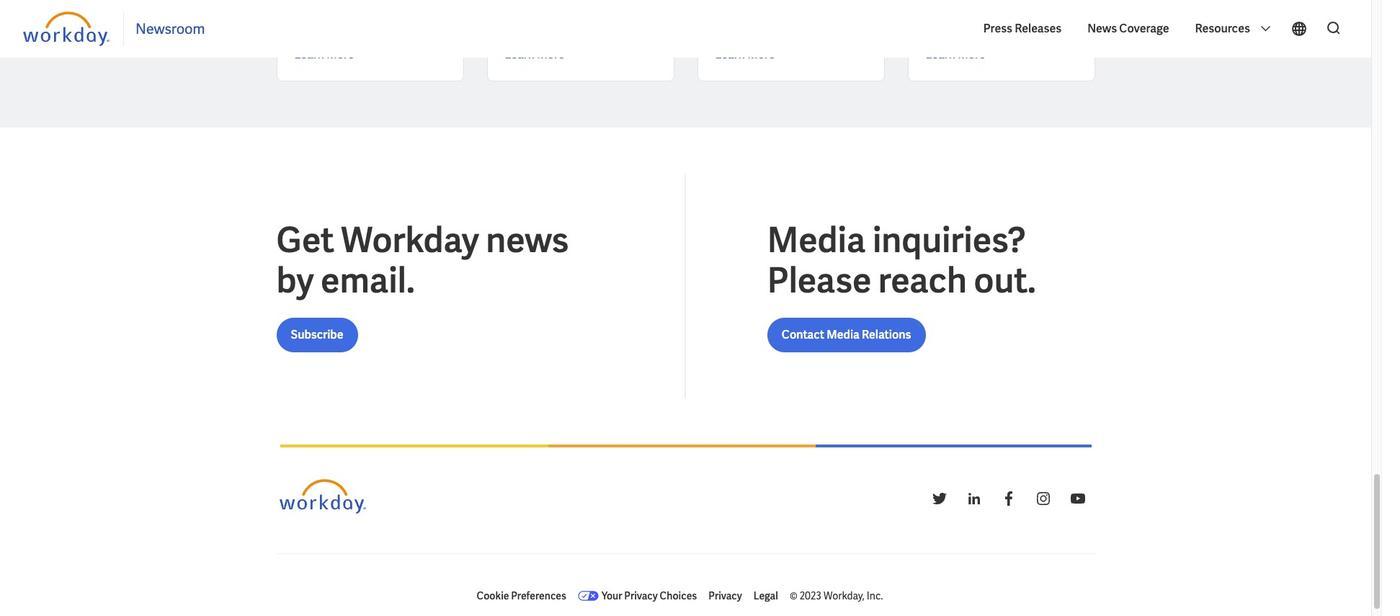 Task type: vqa. For each thing, say whether or not it's contained in the screenshot.
Continue
no



Task type: locate. For each thing, give the bounding box(es) containing it.
media
[[768, 217, 866, 262], [827, 327, 860, 342]]

4 learn more from the left
[[926, 47, 986, 62]]

2 learn more link from the left
[[505, 47, 565, 62]]

privacy left the legal
[[709, 589, 742, 602]]

None search field
[[1317, 14, 1349, 44]]

workday
[[341, 217, 479, 262]]

1 learn more link from the left
[[294, 47, 354, 62]]

privacy link
[[709, 589, 742, 602]]

learn more link
[[294, 47, 354, 62], [505, 47, 565, 62], [715, 47, 775, 62], [926, 47, 986, 62]]

0 horizontal spatial privacy
[[624, 589, 658, 602]]

2 learn from the left
[[505, 47, 535, 62]]

1 learn more from the left
[[294, 47, 354, 62]]

more
[[327, 47, 354, 62], [537, 47, 565, 62], [748, 47, 775, 62], [958, 47, 986, 62]]

1 privacy from the left
[[624, 589, 658, 602]]

2 privacy from the left
[[709, 589, 742, 602]]

learn more for 4th learn more link from left
[[926, 47, 986, 62]]

learn for 4th learn more link from left
[[926, 47, 956, 62]]

press
[[984, 21, 1013, 36]]

4 more from the left
[[958, 47, 986, 62]]

workday,
[[824, 589, 865, 602]]

privacy
[[624, 589, 658, 602], [709, 589, 742, 602]]

california consumer privacy act (ccpa) opt-out icon image
[[578, 591, 599, 601]]

learn for 3rd learn more link from right
[[505, 47, 535, 62]]

1 learn from the left
[[294, 47, 324, 62]]

1 vertical spatial media
[[827, 327, 860, 342]]

© 2023 workday, inc.
[[790, 589, 883, 602]]

3 learn from the left
[[715, 47, 745, 62]]

2023
[[800, 589, 822, 602]]

globe icon image
[[1291, 20, 1308, 37]]

go to the homepage. image
[[276, 479, 369, 514]]

press releases
[[984, 21, 1062, 36]]

choices
[[660, 589, 697, 602]]

contact
[[782, 327, 825, 342]]

contact media relations link
[[768, 318, 926, 352]]

4 learn from the left
[[926, 47, 956, 62]]

cookie
[[477, 589, 509, 602]]

2 more from the left
[[537, 47, 565, 62]]

media inquiries? please reach out.
[[768, 217, 1036, 303]]

1 horizontal spatial privacy
[[709, 589, 742, 602]]

legal link
[[754, 589, 778, 602]]

learn for second learn more link from right
[[715, 47, 745, 62]]

3 learn more from the left
[[715, 47, 775, 62]]

learn
[[294, 47, 324, 62], [505, 47, 535, 62], [715, 47, 745, 62], [926, 47, 956, 62]]

privacy right your
[[624, 589, 658, 602]]

0 vertical spatial media
[[768, 217, 866, 262]]

learn more
[[294, 47, 354, 62], [505, 47, 565, 62], [715, 47, 775, 62], [926, 47, 986, 62]]

2 learn more from the left
[[505, 47, 565, 62]]

please
[[768, 258, 872, 303]]

learn more for first learn more link
[[294, 47, 354, 62]]

3 learn more link from the left
[[715, 47, 775, 62]]

4 learn more link from the left
[[926, 47, 986, 62]]



Task type: describe. For each thing, give the bounding box(es) containing it.
your
[[602, 589, 622, 602]]

newsroom
[[136, 19, 205, 38]]

cookie preferences
[[477, 589, 567, 602]]

cookie preferences link
[[477, 589, 567, 602]]

news coverage
[[1088, 21, 1169, 36]]

news
[[486, 217, 569, 262]]

resources
[[1195, 21, 1253, 36]]

press releases link
[[976, 10, 1069, 48]]

preferences
[[511, 589, 567, 602]]

©
[[790, 589, 798, 602]]

get
[[276, 217, 334, 262]]

news
[[1088, 21, 1117, 36]]

by
[[276, 258, 314, 303]]

your privacy choices link
[[578, 589, 697, 603]]

reach
[[879, 258, 967, 303]]

email.
[[321, 258, 415, 303]]

learn more for second learn more link from right
[[715, 47, 775, 62]]

inc.
[[867, 589, 883, 602]]

privacy inside "link"
[[624, 589, 658, 602]]

inquiries?
[[873, 217, 1026, 262]]

your privacy choices
[[602, 589, 697, 602]]

news coverage link
[[1081, 10, 1177, 48]]

learn for first learn more link
[[294, 47, 324, 62]]

out.
[[974, 258, 1036, 303]]

subscribe link
[[276, 318, 358, 352]]

legal
[[754, 589, 778, 602]]

coverage
[[1120, 21, 1169, 36]]

1 more from the left
[[327, 47, 354, 62]]

go to the newsroom homepage image
[[23, 12, 112, 46]]

subscribe
[[291, 327, 343, 342]]

resources link
[[1188, 10, 1279, 48]]

releases
[[1015, 21, 1062, 36]]

newsroom link
[[136, 19, 205, 38]]

get workday news by email.
[[276, 217, 569, 303]]

3 more from the left
[[748, 47, 775, 62]]

relations
[[862, 327, 911, 342]]

media inside 'media inquiries? please reach out.'
[[768, 217, 866, 262]]

learn more for 3rd learn more link from right
[[505, 47, 565, 62]]

contact media relations
[[782, 327, 911, 342]]



